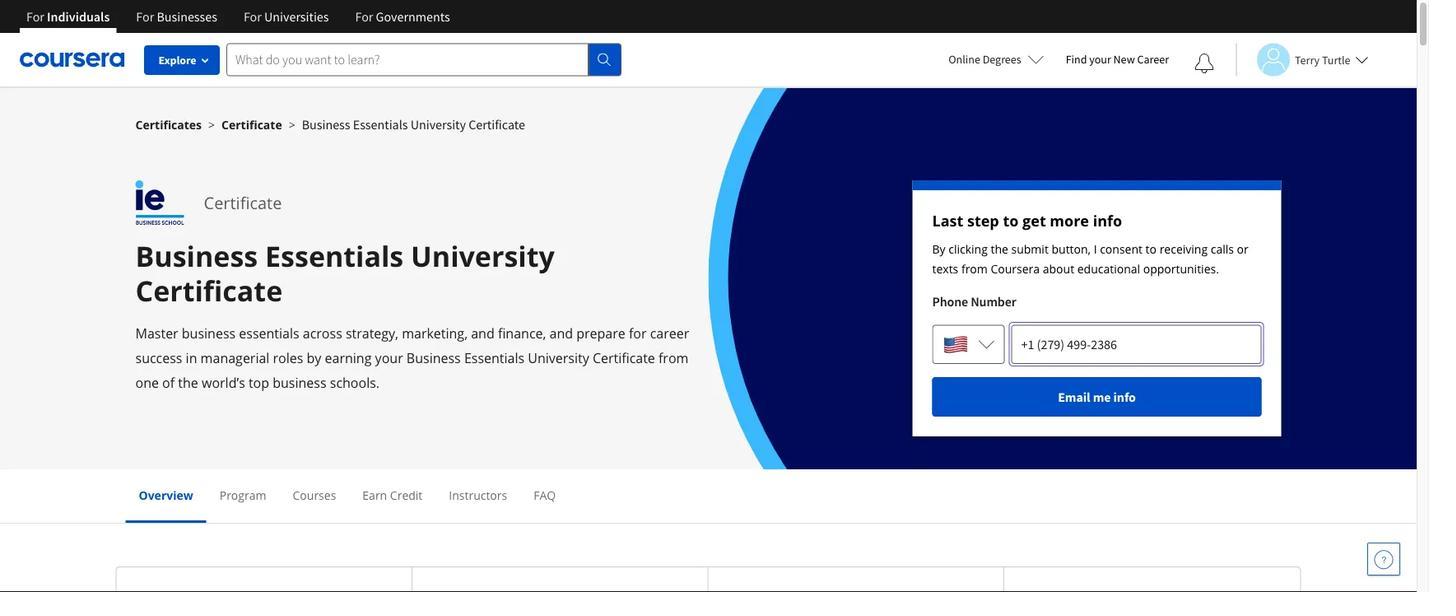 Task type: locate. For each thing, give the bounding box(es) containing it.
> left certificate link
[[208, 117, 215, 132]]

1 vertical spatial your
[[375, 349, 403, 367]]

0 horizontal spatial from
[[659, 349, 689, 367]]

essentials
[[353, 116, 408, 133], [265, 237, 404, 275], [464, 349, 525, 367]]

banner navigation
[[13, 0, 463, 45]]

and
[[471, 324, 495, 342], [550, 324, 573, 342]]

business inside "master business essentials across strategy, marketing, and finance, and prepare for career success in managerial roles by earning your business essentials university certificate from one of the world's top business schools."
[[407, 349, 461, 367]]

business
[[302, 116, 350, 133], [135, 237, 258, 275], [407, 349, 461, 367]]

0 vertical spatial to
[[1003, 211, 1019, 231]]

1 vertical spatial to
[[1146, 241, 1157, 257]]

instructors
[[449, 487, 507, 503]]

certificates
[[135, 117, 202, 132]]

degrees
[[983, 52, 1022, 67]]

to right consent
[[1146, 241, 1157, 257]]

0 vertical spatial from
[[962, 261, 988, 276]]

managerial
[[201, 349, 270, 367]]

coursera
[[991, 261, 1040, 276]]

for left businesses
[[136, 8, 154, 25]]

terry turtle
[[1295, 52, 1351, 67]]

online degrees button
[[936, 41, 1058, 77]]

your right find
[[1090, 52, 1111, 67]]

career
[[650, 324, 689, 342]]

0 horizontal spatial business
[[135, 237, 258, 275]]

business right certificate link
[[302, 116, 350, 133]]

the
[[991, 241, 1009, 257], [178, 374, 198, 392]]

credit
[[390, 487, 423, 503]]

certificate menu element
[[126, 469, 1292, 523]]

1 horizontal spatial >
[[289, 117, 295, 132]]

0 horizontal spatial business
[[182, 324, 236, 342]]

terry turtle button
[[1236, 43, 1369, 76]]

1 > from the left
[[208, 117, 215, 132]]

businesses
[[157, 8, 217, 25]]

number
[[971, 293, 1017, 310]]

explore button
[[144, 45, 220, 75]]

strategy,
[[346, 324, 399, 342]]

find your new career link
[[1058, 49, 1178, 70]]

None search field
[[226, 43, 622, 76]]

certificate link
[[222, 117, 282, 132]]

Phone Number telephone field
[[1012, 324, 1262, 364]]

to inside by clicking the submit button, i consent to receiving calls or texts from coursera about educational opportunities.
[[1146, 241, 1157, 257]]

1 and from the left
[[471, 324, 495, 342]]

prepare
[[577, 324, 626, 342]]

2 vertical spatial university
[[528, 349, 589, 367]]

and right finance,
[[550, 324, 573, 342]]

0 horizontal spatial >
[[208, 117, 215, 132]]

1 vertical spatial the
[[178, 374, 198, 392]]

success
[[135, 349, 182, 367]]

info up i
[[1093, 211, 1122, 231]]

0 horizontal spatial and
[[471, 324, 495, 342]]

0 horizontal spatial the
[[178, 374, 198, 392]]

essentials inside "master business essentials across strategy, marketing, and finance, and prepare for career success in managerial roles by earning your business essentials university certificate from one of the world's top business schools."
[[464, 349, 525, 367]]

your inside "master business essentials across strategy, marketing, and finance, and prepare for career success in managerial roles by earning your business essentials university certificate from one of the world's top business schools."
[[375, 349, 403, 367]]

university inside "master business essentials across strategy, marketing, and finance, and prepare for career success in managerial roles by earning your business essentials university certificate from one of the world's top business schools."
[[528, 349, 589, 367]]

individuals
[[47, 8, 110, 25]]

world's
[[202, 374, 245, 392]]

consent
[[1100, 241, 1143, 257]]

business essentials university certificate
[[135, 237, 555, 310]]

for
[[26, 8, 44, 25], [136, 8, 154, 25], [244, 8, 262, 25], [355, 8, 373, 25]]

2 horizontal spatial business
[[407, 349, 461, 367]]

info
[[1093, 211, 1122, 231], [1114, 389, 1136, 405]]

2 for from the left
[[136, 8, 154, 25]]

business down ie business school image
[[135, 237, 258, 275]]

top
[[249, 374, 269, 392]]

of
[[162, 374, 175, 392]]

phone
[[933, 293, 968, 310]]

to left the get
[[1003, 211, 1019, 231]]

business up in
[[182, 324, 236, 342]]

for for governments
[[355, 8, 373, 25]]

0 vertical spatial university
[[411, 116, 466, 133]]

business down marketing,
[[407, 349, 461, 367]]

texts
[[933, 261, 959, 276]]

0 vertical spatial your
[[1090, 52, 1111, 67]]

2 vertical spatial essentials
[[464, 349, 525, 367]]

1 vertical spatial business
[[273, 374, 327, 392]]

info right the me
[[1114, 389, 1136, 405]]

schools.
[[330, 374, 380, 392]]

by
[[933, 241, 946, 257]]

about
[[1043, 261, 1075, 276]]

2 vertical spatial business
[[407, 349, 461, 367]]

for businesses
[[136, 8, 217, 25]]

🇺🇸 button
[[933, 324, 1005, 364]]

essentials down finance,
[[464, 349, 525, 367]]

phone number
[[933, 293, 1017, 310]]

4 for from the left
[[355, 8, 373, 25]]

What do you want to learn? text field
[[226, 43, 589, 76]]

finance,
[[498, 324, 546, 342]]

master
[[135, 324, 178, 342]]

business inside business essentials university certificate
[[135, 237, 258, 275]]

1 vertical spatial business
[[135, 237, 258, 275]]

from down clicking
[[962, 261, 988, 276]]

>
[[208, 117, 215, 132], [289, 117, 295, 132]]

3 for from the left
[[244, 8, 262, 25]]

business
[[182, 324, 236, 342], [273, 374, 327, 392]]

from inside by clicking the submit button, i consent to receiving calls or texts from coursera about educational opportunities.
[[962, 261, 988, 276]]

for left governments
[[355, 8, 373, 25]]

from down career in the bottom left of the page
[[659, 349, 689, 367]]

university
[[411, 116, 466, 133], [411, 237, 555, 275], [528, 349, 589, 367]]

0 horizontal spatial your
[[375, 349, 403, 367]]

1 vertical spatial from
[[659, 349, 689, 367]]

essentials down the what do you want to learn? "text box"
[[353, 116, 408, 133]]

1 vertical spatial essentials
[[265, 237, 404, 275]]

from
[[962, 261, 988, 276], [659, 349, 689, 367]]

for left 'universities'
[[244, 8, 262, 25]]

1 horizontal spatial the
[[991, 241, 1009, 257]]

0 vertical spatial business
[[302, 116, 350, 133]]

certificate
[[469, 116, 525, 133], [222, 117, 282, 132], [204, 191, 282, 214], [135, 271, 283, 310], [593, 349, 655, 367]]

business down roles
[[273, 374, 327, 392]]

receiving
[[1160, 241, 1208, 257]]

marketing,
[[402, 324, 468, 342]]

for left the individuals
[[26, 8, 44, 25]]

0 vertical spatial business
[[182, 324, 236, 342]]

your down strategy,
[[375, 349, 403, 367]]

1 horizontal spatial and
[[550, 324, 573, 342]]

for
[[629, 324, 647, 342]]

0 vertical spatial the
[[991, 241, 1009, 257]]

educational
[[1078, 261, 1141, 276]]

help center image
[[1374, 549, 1394, 569]]

1 vertical spatial university
[[411, 237, 555, 275]]

> right certificate link
[[289, 117, 295, 132]]

earn credit link
[[363, 487, 423, 503]]

1 horizontal spatial to
[[1146, 241, 1157, 257]]

essentials up across
[[265, 237, 404, 275]]

university inside business essentials university certificate
[[411, 237, 555, 275]]

1 horizontal spatial business
[[273, 374, 327, 392]]

1 horizontal spatial from
[[962, 261, 988, 276]]

and left finance,
[[471, 324, 495, 342]]

1 vertical spatial info
[[1114, 389, 1136, 405]]

the up the coursera
[[991, 241, 1009, 257]]

1 for from the left
[[26, 8, 44, 25]]

email
[[1058, 389, 1091, 405]]

from inside "master business essentials across strategy, marketing, and finance, and prepare for career success in managerial roles by earning your business essentials university certificate from one of the world's top business schools."
[[659, 349, 689, 367]]

0 vertical spatial essentials
[[353, 116, 408, 133]]

to
[[1003, 211, 1019, 231], [1146, 241, 1157, 257]]

the right of
[[178, 374, 198, 392]]

universities
[[264, 8, 329, 25]]

online degrees
[[949, 52, 1022, 67]]



Task type: describe. For each thing, give the bounding box(es) containing it.
turtle
[[1322, 52, 1351, 67]]

by
[[307, 349, 321, 367]]

certificate inside business essentials university certificate
[[135, 271, 283, 310]]

ie business school image
[[135, 180, 184, 226]]

2 and from the left
[[550, 324, 573, 342]]

certificate inside "master business essentials across strategy, marketing, and finance, and prepare for career success in managerial roles by earning your business essentials university certificate from one of the world's top business schools."
[[593, 349, 655, 367]]

2 > from the left
[[289, 117, 295, 132]]

faq
[[534, 487, 556, 503]]

or
[[1237, 241, 1249, 257]]

step
[[968, 211, 999, 231]]

last
[[933, 211, 964, 231]]

for for businesses
[[136, 8, 154, 25]]

earn
[[363, 487, 387, 503]]

more
[[1050, 211, 1089, 231]]

career
[[1138, 52, 1169, 67]]

instructors link
[[449, 487, 507, 503]]

1 horizontal spatial business
[[302, 116, 350, 133]]

certificates link
[[135, 117, 202, 132]]

faq link
[[534, 487, 556, 503]]

program link
[[220, 487, 266, 503]]

email me info button
[[933, 377, 1262, 417]]

0 horizontal spatial to
[[1003, 211, 1019, 231]]

clicking
[[949, 241, 988, 257]]

submit
[[1012, 241, 1049, 257]]

🇺🇸
[[942, 329, 969, 362]]

across
[[303, 324, 342, 342]]

for universities
[[244, 8, 329, 25]]

button,
[[1052, 241, 1091, 257]]

essentials
[[239, 324, 299, 342]]

i
[[1094, 241, 1097, 257]]

certificate inside certificates > certificate > business essentials university certificate
[[222, 117, 282, 132]]

for individuals
[[26, 8, 110, 25]]

email me info
[[1058, 389, 1136, 405]]

overview link
[[139, 487, 193, 503]]

roles
[[273, 349, 303, 367]]

me
[[1093, 389, 1111, 405]]

the inside by clicking the submit button, i consent to receiving calls or texts from coursera about educational opportunities.
[[991, 241, 1009, 257]]

in
[[186, 349, 197, 367]]

new
[[1114, 52, 1135, 67]]

coursera image
[[20, 46, 124, 73]]

info inside button
[[1114, 389, 1136, 405]]

governments
[[376, 8, 450, 25]]

last step to get more info
[[933, 211, 1122, 231]]

earning
[[325, 349, 372, 367]]

for governments
[[355, 8, 450, 25]]

certificates > certificate > business essentials university certificate
[[135, 116, 525, 133]]

0 vertical spatial info
[[1093, 211, 1122, 231]]

earn credit
[[363, 487, 423, 503]]

explore
[[159, 53, 196, 68]]

show notifications image
[[1195, 54, 1215, 73]]

master business essentials across strategy, marketing, and finance, and prepare for career success in managerial roles by earning your business essentials university certificate from one of the world's top business schools.
[[135, 324, 689, 392]]

one
[[135, 374, 159, 392]]

the inside "master business essentials across strategy, marketing, and finance, and prepare for career success in managerial roles by earning your business essentials university certificate from one of the world's top business schools."
[[178, 374, 198, 392]]

courses
[[293, 487, 336, 503]]

essentials inside business essentials university certificate
[[265, 237, 404, 275]]

find your new career
[[1066, 52, 1169, 67]]

opportunities.
[[1144, 261, 1219, 276]]

courses link
[[293, 487, 336, 503]]

calls
[[1211, 241, 1234, 257]]

for for individuals
[[26, 8, 44, 25]]

program
[[220, 487, 266, 503]]

get
[[1023, 211, 1046, 231]]

1 horizontal spatial your
[[1090, 52, 1111, 67]]

terry
[[1295, 52, 1320, 67]]

find
[[1066, 52, 1087, 67]]

overview
[[139, 487, 193, 503]]

online
[[949, 52, 981, 67]]

by clicking the submit button, i consent to receiving calls or texts from coursera about educational opportunities.
[[933, 241, 1249, 276]]

for for universities
[[244, 8, 262, 25]]



Task type: vqa. For each thing, say whether or not it's contained in the screenshot.
Courses link in the left bottom of the page
yes



